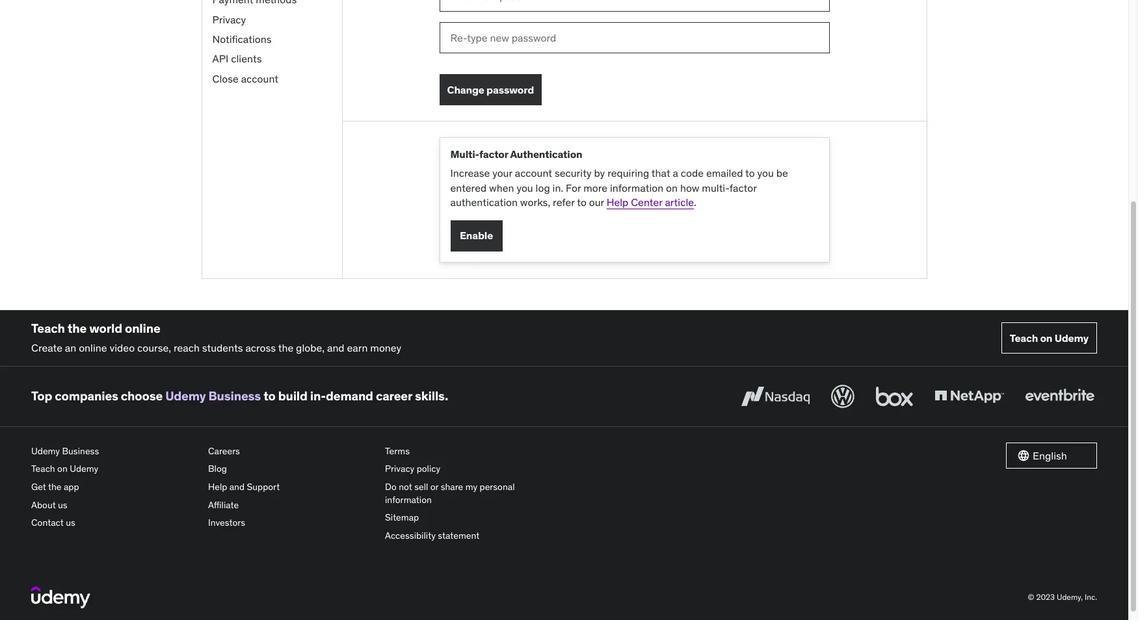 Task type: vqa. For each thing, say whether or not it's contained in the screenshot.
THIS related to Gift
no



Task type: describe. For each thing, give the bounding box(es) containing it.
help center article .
[[607, 196, 697, 209]]

1 vertical spatial you
[[517, 181, 533, 194]]

contact
[[31, 517, 64, 529]]

affiliate link
[[208, 497, 375, 515]]

accessibility
[[385, 530, 436, 542]]

skills.
[[415, 389, 448, 404]]

1 vertical spatial udemy business link
[[31, 443, 198, 461]]

sitemap link
[[385, 510, 552, 528]]

world
[[89, 321, 122, 336]]

Enter new password password field
[[440, 0, 830, 12]]

english
[[1033, 449, 1068, 462]]

close
[[212, 72, 239, 85]]

a
[[673, 167, 679, 180]]

Re-type new password password field
[[440, 22, 830, 53]]

your
[[493, 167, 513, 180]]

create
[[31, 342, 62, 355]]

udemy right choose
[[165, 389, 206, 404]]

careers blog help and support affiliate investors
[[208, 446, 280, 529]]

app
[[64, 481, 79, 493]]

policy
[[417, 464, 441, 475]]

reach
[[174, 342, 200, 355]]

.
[[694, 196, 697, 209]]

requiring
[[608, 167, 650, 180]]

code
[[681, 167, 704, 180]]

be
[[777, 167, 789, 180]]

box image
[[873, 382, 917, 411]]

password
[[487, 83, 534, 96]]

english button
[[1007, 443, 1098, 469]]

information inside the increase your account security by requiring that a code emailed to you be entered when you log in. for more information on how multi-factor authentication works, refer to our
[[610, 181, 664, 194]]

on inside the increase your account security by requiring that a code emailed to you be entered when you log in. for more information on how multi-factor authentication works, refer to our
[[666, 181, 678, 194]]

clients
[[231, 52, 262, 65]]

works,
[[520, 196, 551, 209]]

the inside udemy business teach on udemy get the app about us contact us
[[48, 481, 62, 493]]

1 vertical spatial us
[[66, 517, 75, 529]]

not
[[399, 481, 412, 493]]

when
[[489, 181, 514, 194]]

small image
[[1018, 449, 1031, 462]]

1 horizontal spatial online
[[125, 321, 161, 336]]

© 2023 udemy, inc.
[[1029, 593, 1098, 603]]

inc.
[[1085, 593, 1098, 603]]

0 horizontal spatial online
[[79, 342, 107, 355]]

account inside the increase your account security by requiring that a code emailed to you be entered when you log in. for more information on how multi-factor authentication works, refer to our
[[515, 167, 553, 180]]

careers link
[[208, 443, 375, 461]]

investors link
[[208, 515, 375, 533]]

1 vertical spatial teach on udemy link
[[31, 461, 198, 479]]

0 vertical spatial to
[[746, 167, 755, 180]]

security
[[555, 167, 592, 180]]

privacy policy link
[[385, 461, 552, 479]]

close account
[[212, 72, 279, 85]]

in.
[[553, 181, 564, 194]]

center
[[631, 196, 663, 209]]

1 horizontal spatial the
[[68, 321, 87, 336]]

help and support link
[[208, 479, 375, 497]]

enable
[[460, 229, 493, 242]]

terms
[[385, 446, 410, 457]]

change password button
[[440, 74, 542, 106]]

0 vertical spatial business
[[209, 389, 261, 404]]

my
[[466, 481, 478, 493]]

students
[[202, 342, 243, 355]]

help center article link
[[607, 196, 694, 209]]

across
[[246, 342, 276, 355]]

get
[[31, 481, 46, 493]]

increase
[[451, 167, 490, 180]]

for
[[566, 181, 581, 194]]

0 horizontal spatial factor
[[480, 148, 508, 161]]

do
[[385, 481, 397, 493]]

article
[[665, 196, 694, 209]]

privacy link
[[202, 9, 342, 29]]

personal
[[480, 481, 515, 493]]

accessibility statement link
[[385, 528, 552, 546]]

demand
[[326, 389, 373, 404]]

and inside teach the world online create an online video course, reach students across the globe, and earn money
[[327, 342, 345, 355]]

about
[[31, 499, 56, 511]]

emailed
[[707, 167, 743, 180]]

sell
[[415, 481, 428, 493]]

api
[[212, 52, 229, 65]]

earn
[[347, 342, 368, 355]]

money
[[370, 342, 402, 355]]

globe,
[[296, 342, 325, 355]]

course,
[[137, 342, 171, 355]]

statement
[[438, 530, 480, 542]]

top companies choose udemy business to build in-demand career skills.
[[31, 389, 448, 404]]

change password
[[447, 83, 534, 96]]

netapp image
[[932, 382, 1007, 411]]

our
[[589, 196, 604, 209]]

do not sell or share my personal information button
[[385, 479, 552, 510]]

share
[[441, 481, 464, 493]]

increase your account security by requiring that a code emailed to you be entered when you log in. for more information on how multi-factor authentication works, refer to our
[[451, 167, 789, 209]]

sitemap
[[385, 512, 419, 524]]

teach for on
[[1010, 332, 1039, 345]]

change
[[447, 83, 485, 96]]

top
[[31, 389, 52, 404]]

by
[[594, 167, 605, 180]]



Task type: locate. For each thing, give the bounding box(es) containing it.
to
[[746, 167, 755, 180], [577, 196, 587, 209], [264, 389, 276, 404]]

companies
[[55, 389, 118, 404]]

1 horizontal spatial to
[[577, 196, 587, 209]]

entered
[[451, 181, 487, 194]]

career
[[376, 389, 412, 404]]

teach inside udemy business teach on udemy get the app about us contact us
[[31, 464, 55, 475]]

multi-factor authentication
[[451, 148, 583, 161]]

privacy inside terms privacy policy do not sell or share my personal information sitemap accessibility statement
[[385, 464, 415, 475]]

or
[[431, 481, 439, 493]]

terms link
[[385, 443, 552, 461]]

account up log
[[515, 167, 553, 180]]

1 vertical spatial factor
[[730, 181, 757, 194]]

udemy business link down 'students'
[[165, 389, 261, 404]]

help right our
[[607, 196, 629, 209]]

1 horizontal spatial teach on udemy link
[[1002, 323, 1098, 354]]

blog link
[[208, 461, 375, 479]]

in-
[[310, 389, 326, 404]]

account
[[241, 72, 279, 85], [515, 167, 553, 180]]

teach on udemy link up the eventbrite image
[[1002, 323, 1098, 354]]

2023
[[1037, 593, 1056, 603]]

1 vertical spatial to
[[577, 196, 587, 209]]

teach inside teach the world online create an online video course, reach students across the globe, and earn money
[[31, 321, 65, 336]]

us right contact
[[66, 517, 75, 529]]

notifications
[[212, 32, 272, 46]]

terms privacy policy do not sell or share my personal information sitemap accessibility statement
[[385, 446, 515, 542]]

information down not
[[385, 494, 432, 506]]

on up the eventbrite image
[[1041, 332, 1053, 345]]

2 vertical spatial to
[[264, 389, 276, 404]]

teach on udemy link up about us 'link'
[[31, 461, 198, 479]]

online up course,
[[125, 321, 161, 336]]

1 vertical spatial on
[[1041, 332, 1053, 345]]

more
[[584, 181, 608, 194]]

udemy up app
[[70, 464, 98, 475]]

support
[[247, 481, 280, 493]]

1 horizontal spatial account
[[515, 167, 553, 180]]

teach inside "link"
[[1010, 332, 1039, 345]]

1 vertical spatial the
[[278, 342, 294, 355]]

you left be at the right top
[[758, 167, 774, 180]]

to right emailed
[[746, 167, 755, 180]]

careers
[[208, 446, 240, 457]]

api clients
[[212, 52, 262, 65]]

on inside udemy business teach on udemy get the app about us contact us
[[57, 464, 68, 475]]

factor inside the increase your account security by requiring that a code emailed to you be entered when you log in. for more information on how multi-factor authentication works, refer to our
[[730, 181, 757, 194]]

volkswagen image
[[829, 382, 858, 411]]

0 horizontal spatial account
[[241, 72, 279, 85]]

the left globe,
[[278, 342, 294, 355]]

us
[[58, 499, 67, 511], [66, 517, 75, 529]]

teach for the
[[31, 321, 65, 336]]

business up app
[[62, 446, 99, 457]]

business down 'students'
[[209, 389, 261, 404]]

privacy down the terms
[[385, 464, 415, 475]]

the up an
[[68, 321, 87, 336]]

0 vertical spatial udemy business link
[[165, 389, 261, 404]]

0 vertical spatial account
[[241, 72, 279, 85]]

privacy up "notifications"
[[212, 13, 246, 26]]

0 vertical spatial privacy
[[212, 13, 246, 26]]

video
[[110, 342, 135, 355]]

1 vertical spatial business
[[62, 446, 99, 457]]

1 vertical spatial online
[[79, 342, 107, 355]]

and left earn
[[327, 342, 345, 355]]

udemy up the get
[[31, 446, 60, 457]]

log
[[536, 181, 550, 194]]

0 vertical spatial information
[[610, 181, 664, 194]]

0 vertical spatial on
[[666, 181, 678, 194]]

0 vertical spatial factor
[[480, 148, 508, 161]]

and inside careers blog help and support affiliate investors
[[230, 481, 245, 493]]

us right about
[[58, 499, 67, 511]]

that
[[652, 167, 671, 180]]

teach
[[31, 321, 65, 336], [1010, 332, 1039, 345], [31, 464, 55, 475]]

to left our
[[577, 196, 587, 209]]

0 vertical spatial online
[[125, 321, 161, 336]]

on
[[666, 181, 678, 194], [1041, 332, 1053, 345], [57, 464, 68, 475]]

udemy business teach on udemy get the app about us contact us
[[31, 446, 99, 529]]

online right an
[[79, 342, 107, 355]]

1 vertical spatial privacy
[[385, 464, 415, 475]]

0 vertical spatial the
[[68, 321, 87, 336]]

information down requiring
[[610, 181, 664, 194]]

0 horizontal spatial business
[[62, 446, 99, 457]]

1 vertical spatial account
[[515, 167, 553, 180]]

1 vertical spatial help
[[208, 481, 227, 493]]

1 vertical spatial and
[[230, 481, 245, 493]]

information
[[610, 181, 664, 194], [385, 494, 432, 506]]

1 vertical spatial information
[[385, 494, 432, 506]]

affiliate
[[208, 499, 239, 511]]

business
[[209, 389, 261, 404], [62, 446, 99, 457]]

0 horizontal spatial and
[[230, 481, 245, 493]]

0 horizontal spatial on
[[57, 464, 68, 475]]

and
[[327, 342, 345, 355], [230, 481, 245, 493]]

on down "a"
[[666, 181, 678, 194]]

account down api clients link
[[241, 72, 279, 85]]

1 horizontal spatial you
[[758, 167, 774, 180]]

privacy
[[212, 13, 246, 26], [385, 464, 415, 475]]

1 horizontal spatial on
[[666, 181, 678, 194]]

1 horizontal spatial factor
[[730, 181, 757, 194]]

1 horizontal spatial help
[[607, 196, 629, 209]]

get the app link
[[31, 479, 198, 497]]

api clients link
[[202, 49, 342, 69]]

authentication
[[510, 148, 583, 161]]

1 horizontal spatial business
[[209, 389, 261, 404]]

0 horizontal spatial information
[[385, 494, 432, 506]]

0 vertical spatial you
[[758, 167, 774, 180]]

build
[[278, 389, 308, 404]]

udemy business link up get the app link
[[31, 443, 198, 461]]

0 horizontal spatial to
[[264, 389, 276, 404]]

2 horizontal spatial the
[[278, 342, 294, 355]]

teach on udemy
[[1010, 332, 1089, 345]]

0 horizontal spatial you
[[517, 181, 533, 194]]

factor down emailed
[[730, 181, 757, 194]]

udemy image
[[31, 587, 90, 609]]

0 horizontal spatial the
[[48, 481, 62, 493]]

eventbrite image
[[1023, 382, 1098, 411]]

choose
[[121, 389, 163, 404]]

0 vertical spatial us
[[58, 499, 67, 511]]

2 horizontal spatial to
[[746, 167, 755, 180]]

2 vertical spatial on
[[57, 464, 68, 475]]

blog
[[208, 464, 227, 475]]

help inside careers blog help and support affiliate investors
[[208, 481, 227, 493]]

1 horizontal spatial information
[[610, 181, 664, 194]]

nasdaq image
[[739, 382, 813, 411]]

2 vertical spatial the
[[48, 481, 62, 493]]

you up works,
[[517, 181, 533, 194]]

business inside udemy business teach on udemy get the app about us contact us
[[62, 446, 99, 457]]

factor up your
[[480, 148, 508, 161]]

0 horizontal spatial help
[[208, 481, 227, 493]]

udemy,
[[1057, 593, 1084, 603]]

on up app
[[57, 464, 68, 475]]

multi-
[[451, 148, 480, 161]]

©
[[1029, 593, 1035, 603]]

investors
[[208, 517, 245, 529]]

an
[[65, 342, 76, 355]]

1 horizontal spatial privacy
[[385, 464, 415, 475]]

0 vertical spatial help
[[607, 196, 629, 209]]

information inside terms privacy policy do not sell or share my personal information sitemap accessibility statement
[[385, 494, 432, 506]]

notifications link
[[202, 29, 342, 49]]

how
[[681, 181, 700, 194]]

udemy up the eventbrite image
[[1055, 332, 1089, 345]]

1 horizontal spatial and
[[327, 342, 345, 355]]

factor
[[480, 148, 508, 161], [730, 181, 757, 194]]

and up affiliate
[[230, 481, 245, 493]]

help down blog at the left bottom
[[208, 481, 227, 493]]

teach on udemy link
[[1002, 323, 1098, 354], [31, 461, 198, 479]]

close account link
[[202, 69, 342, 89]]

udemy business link
[[165, 389, 261, 404], [31, 443, 198, 461]]

0 vertical spatial and
[[327, 342, 345, 355]]

multi-
[[702, 181, 730, 194]]

0 horizontal spatial teach on udemy link
[[31, 461, 198, 479]]

to left build
[[264, 389, 276, 404]]

enable button
[[451, 220, 503, 252]]

on inside "link"
[[1041, 332, 1053, 345]]

0 vertical spatial teach on udemy link
[[1002, 323, 1098, 354]]

0 horizontal spatial privacy
[[212, 13, 246, 26]]

2 horizontal spatial on
[[1041, 332, 1053, 345]]

the right the get
[[48, 481, 62, 493]]

contact us link
[[31, 515, 198, 533]]



